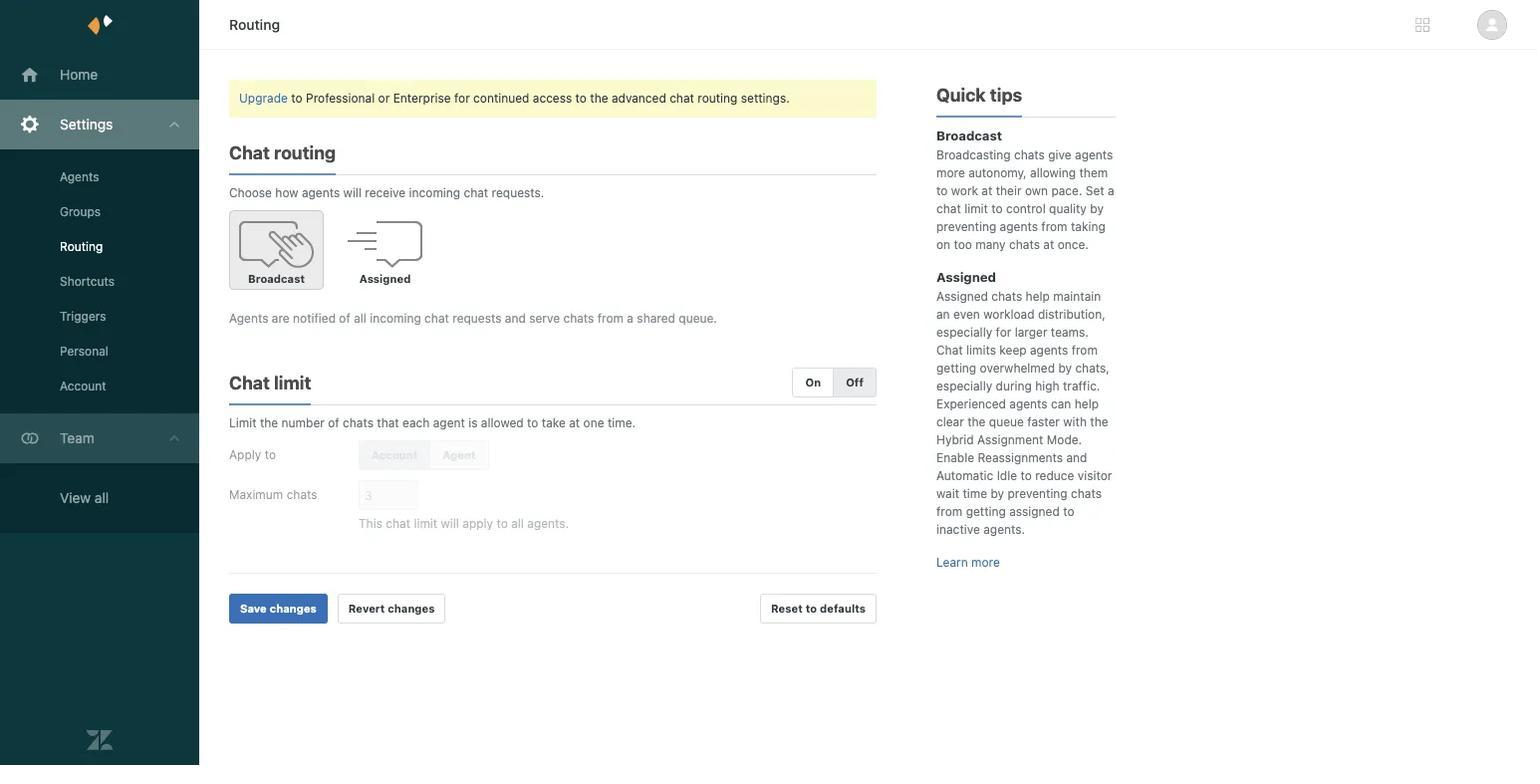 Task type: locate. For each thing, give the bounding box(es) containing it.
0 vertical spatial at
[[982, 183, 993, 198]]

help
[[1026, 289, 1050, 304], [1075, 396, 1099, 411]]

1 vertical spatial broadcast
[[248, 272, 305, 285]]

0 vertical spatial help
[[1026, 289, 1050, 304]]

incoming for all
[[370, 311, 421, 326]]

routing down groups
[[60, 239, 103, 254]]

1 horizontal spatial routing
[[229, 16, 280, 33]]

2 horizontal spatial at
[[1043, 237, 1054, 252]]

a left shared
[[627, 311, 634, 326]]

2 vertical spatial chat
[[229, 373, 270, 393]]

agents down "control" at right
[[1000, 219, 1038, 234]]

preventing up too
[[936, 219, 996, 234]]

that
[[377, 415, 399, 430]]

reduce
[[1035, 468, 1074, 483]]

wait
[[936, 486, 959, 501]]

getting
[[936, 361, 976, 376], [966, 504, 1006, 519]]

broadcast up are
[[248, 272, 305, 285]]

broadcast
[[936, 128, 1002, 143], [248, 272, 305, 285]]

0 horizontal spatial and
[[505, 311, 526, 326]]

routing up how
[[274, 142, 336, 163]]

0 horizontal spatial changes
[[270, 602, 317, 615]]

chat up limit
[[229, 373, 270, 393]]

more inside broadcast broadcasting chats give agents more autonomy, allowing them to work at their own pace. set a chat limit to control quality by preventing agents from taking on too many chats at once.
[[936, 165, 965, 180]]

agents
[[60, 169, 99, 184], [229, 311, 268, 326]]

chat left requests
[[424, 311, 449, 326]]

assigned
[[936, 269, 996, 285], [359, 272, 411, 285], [936, 289, 988, 304]]

from
[[1041, 219, 1067, 234], [597, 311, 624, 326], [1072, 343, 1098, 358], [936, 504, 963, 519]]

2 vertical spatial limit
[[414, 516, 438, 531]]

by down set at the top
[[1090, 201, 1104, 216]]

broadcast for broadcast
[[248, 272, 305, 285]]

1 vertical spatial preventing
[[1008, 486, 1068, 501]]

agents. down assigned
[[983, 522, 1025, 537]]

the left advanced
[[590, 91, 608, 106]]

0 vertical spatial routing
[[229, 16, 280, 33]]

2 vertical spatial by
[[991, 486, 1004, 501]]

1 vertical spatial agents
[[229, 311, 268, 326]]

apply
[[462, 516, 493, 531]]

1 vertical spatial a
[[627, 311, 634, 326]]

limit up number
[[274, 373, 311, 393]]

1 horizontal spatial changes
[[388, 602, 435, 615]]

enable
[[936, 450, 974, 465]]

for left continued
[[454, 91, 470, 106]]

control
[[1006, 201, 1046, 216]]

all right "view"
[[95, 489, 109, 506]]

chat inside 'assigned assigned chats help maintain an even workload distribution, especially for larger teams. chat limits keep agents from getting overwhelmed by chats, especially during high traffic. experienced agents can help clear the queue faster with the hybrid assignment mode. enable reassignments and automatic idle to reduce visitor wait time by preventing chats from getting assigned to inactive agents.'
[[936, 343, 963, 358]]

1 vertical spatial especially
[[936, 379, 992, 393]]

chat left limits
[[936, 343, 963, 358]]

0 horizontal spatial broadcast
[[248, 272, 305, 285]]

agents.
[[527, 516, 569, 531], [983, 522, 1025, 537]]

2 vertical spatial at
[[569, 415, 580, 430]]

by up "traffic."
[[1058, 361, 1072, 376]]

routing left settings.
[[698, 91, 738, 106]]

0 horizontal spatial at
[[569, 415, 580, 430]]

0 horizontal spatial routing
[[60, 239, 103, 254]]

0 vertical spatial more
[[936, 165, 965, 180]]

agents are notified of all incoming chat requests and serve chats from a shared queue.
[[229, 311, 717, 326]]

one
[[583, 415, 604, 430]]

1 horizontal spatial help
[[1075, 396, 1099, 411]]

1 horizontal spatial account
[[372, 448, 418, 461]]

account down "that"
[[372, 448, 418, 461]]

0 vertical spatial limit
[[964, 201, 988, 216]]

account down personal
[[60, 379, 106, 393]]

1 vertical spatial incoming
[[370, 311, 421, 326]]

0 horizontal spatial will
[[343, 185, 362, 200]]

from down quality
[[1041, 219, 1067, 234]]

help down "traffic."
[[1075, 396, 1099, 411]]

more right the learn
[[971, 555, 1000, 570]]

chat left requests.
[[464, 185, 488, 200]]

0 horizontal spatial preventing
[[936, 219, 996, 234]]

by down idle
[[991, 486, 1004, 501]]

larger
[[1015, 325, 1047, 340]]

limit
[[229, 415, 257, 430]]

1 vertical spatial all
[[95, 489, 109, 506]]

getting down time
[[966, 504, 1006, 519]]

getting down limits
[[936, 361, 976, 376]]

0 horizontal spatial more
[[936, 165, 965, 180]]

of
[[339, 311, 350, 326], [328, 415, 339, 430]]

how
[[275, 185, 298, 200]]

limit
[[964, 201, 988, 216], [274, 373, 311, 393], [414, 516, 438, 531]]

2 changes from the left
[[388, 602, 435, 615]]

chat right advanced
[[670, 91, 694, 106]]

0 vertical spatial especially
[[936, 325, 992, 340]]

agent
[[433, 415, 465, 430]]

at down autonomy,
[[982, 183, 993, 198]]

0 horizontal spatial account
[[60, 379, 106, 393]]

incoming
[[409, 185, 460, 200], [370, 311, 421, 326]]

from left shared
[[597, 311, 624, 326]]

1 vertical spatial of
[[328, 415, 339, 430]]

chat
[[229, 142, 270, 163], [936, 343, 963, 358], [229, 373, 270, 393]]

0 vertical spatial of
[[339, 311, 350, 326]]

0 vertical spatial by
[[1090, 201, 1104, 216]]

routing up 'upgrade'
[[229, 16, 280, 33]]

keep
[[999, 343, 1027, 358]]

1 vertical spatial by
[[1058, 361, 1072, 376]]

will left receive
[[343, 185, 362, 200]]

distribution,
[[1038, 307, 1106, 322]]

assigned for assigned assigned chats help maintain an even workload distribution, especially for larger teams. chat limits keep agents from getting overwhelmed by chats, especially during high traffic. experienced agents can help clear the queue faster with the hybrid assignment mode. enable reassignments and automatic idle to reduce visitor wait time by preventing chats from getting assigned to inactive agents.
[[936, 269, 996, 285]]

0 horizontal spatial for
[[454, 91, 470, 106]]

1 horizontal spatial preventing
[[1008, 486, 1068, 501]]

agents down the larger
[[1030, 343, 1068, 358]]

0 vertical spatial broadcast
[[936, 128, 1002, 143]]

agents left are
[[229, 311, 268, 326]]

for down workload
[[996, 325, 1011, 340]]

all right apply
[[511, 516, 524, 531]]

chats right serve
[[563, 311, 594, 326]]

will left apply
[[441, 516, 459, 531]]

agents. right apply
[[527, 516, 569, 531]]

inactive
[[936, 522, 980, 537]]

0 vertical spatial a
[[1108, 183, 1114, 198]]

at left one
[[569, 415, 580, 430]]

0 horizontal spatial a
[[627, 311, 634, 326]]

a right set at the top
[[1108, 183, 1114, 198]]

agents up them
[[1075, 147, 1113, 162]]

1 horizontal spatial broadcast
[[936, 128, 1002, 143]]

1 horizontal spatial at
[[982, 183, 993, 198]]

chat
[[670, 91, 694, 106], [464, 185, 488, 200], [936, 201, 961, 216], [424, 311, 449, 326], [386, 516, 410, 531]]

limit down work
[[964, 201, 988, 216]]

1 vertical spatial at
[[1043, 237, 1054, 252]]

of right notified
[[339, 311, 350, 326]]

especially up 'experienced'
[[936, 379, 992, 393]]

incoming right receive
[[409, 185, 460, 200]]

preventing
[[936, 219, 996, 234], [1008, 486, 1068, 501]]

0 vertical spatial incoming
[[409, 185, 460, 200]]

incoming right notified
[[370, 311, 421, 326]]

chats right maximum
[[287, 487, 317, 502]]

1 horizontal spatial more
[[971, 555, 1000, 570]]

1 vertical spatial account
[[372, 448, 418, 461]]

2 horizontal spatial all
[[511, 516, 524, 531]]

0 horizontal spatial help
[[1026, 289, 1050, 304]]

at
[[982, 183, 993, 198], [1043, 237, 1054, 252], [569, 415, 580, 430]]

chats,
[[1075, 361, 1110, 376]]

agents. inside 'assigned assigned chats help maintain an even workload distribution, especially for larger teams. chat limits keep agents from getting overwhelmed by chats, especially during high traffic. experienced agents can help clear the queue faster with the hybrid assignment mode. enable reassignments and automatic idle to reduce visitor wait time by preventing chats from getting assigned to inactive agents.'
[[983, 522, 1025, 537]]

requests.
[[492, 185, 544, 200]]

account inside button
[[372, 448, 418, 461]]

broadcast inside broadcast broadcasting chats give agents more autonomy, allowing them to work at their own pace. set a chat limit to control quality by preventing agents from taking on too many chats at once.
[[936, 128, 1002, 143]]

assignment
[[977, 432, 1043, 447]]

chat for chat routing
[[229, 142, 270, 163]]

an
[[936, 307, 950, 322]]

broadcast for broadcast broadcasting chats give agents more autonomy, allowing them to work at their own pace. set a chat limit to control quality by preventing agents from taking on too many chats at once.
[[936, 128, 1002, 143]]

chat up choose
[[229, 142, 270, 163]]

1 horizontal spatial will
[[441, 516, 459, 531]]

agents up groups
[[60, 169, 99, 184]]

overwhelmed
[[980, 361, 1055, 376]]

2 vertical spatial all
[[511, 516, 524, 531]]

apply to
[[229, 447, 276, 462]]

triggers
[[60, 309, 106, 324]]

1 horizontal spatial agents.
[[983, 522, 1025, 537]]

visitor
[[1078, 468, 1112, 483]]

2 horizontal spatial by
[[1090, 201, 1104, 216]]

reset
[[771, 602, 803, 615]]

clear
[[936, 414, 964, 429]]

chat routing
[[229, 142, 336, 163]]

1 horizontal spatial a
[[1108, 183, 1114, 198]]

0 vertical spatial will
[[343, 185, 362, 200]]

account
[[60, 379, 106, 393], [372, 448, 418, 461]]

changes
[[270, 602, 317, 615], [388, 602, 435, 615]]

assigned assigned chats help maintain an even workload distribution, especially for larger teams. chat limits keep agents from getting overwhelmed by chats, especially during high traffic. experienced agents can help clear the queue faster with the hybrid assignment mode. enable reassignments and automatic idle to reduce visitor wait time by preventing chats from getting assigned to inactive agents.
[[936, 269, 1112, 537]]

continued
[[473, 91, 529, 106]]

at left once.
[[1043, 237, 1054, 252]]

0 vertical spatial chat
[[229, 142, 270, 163]]

1 vertical spatial getting
[[966, 504, 1006, 519]]

groups
[[60, 204, 101, 219]]

changes right save
[[270, 602, 317, 615]]

and inside 'assigned assigned chats help maintain an even workload distribution, especially for larger teams. chat limits keep agents from getting overwhelmed by chats, especially during high traffic. experienced agents can help clear the queue faster with the hybrid assignment mode. enable reassignments and automatic idle to reduce visitor wait time by preventing chats from getting assigned to inactive agents.'
[[1066, 450, 1087, 465]]

chat for chat limit
[[229, 373, 270, 393]]

chats up allowing
[[1014, 147, 1045, 162]]

0 horizontal spatial agents.
[[527, 516, 569, 531]]

revert changes button
[[338, 594, 446, 624]]

1 horizontal spatial agents
[[229, 311, 268, 326]]

Maximum chats number field
[[359, 480, 418, 510]]

1 vertical spatial chat
[[936, 343, 963, 358]]

will
[[343, 185, 362, 200], [441, 516, 459, 531]]

1 changes from the left
[[270, 602, 317, 615]]

time
[[963, 486, 987, 501]]

assigned down receive
[[359, 272, 411, 285]]

and down mode.
[[1066, 450, 1087, 465]]

0 vertical spatial agents
[[60, 169, 99, 184]]

1 horizontal spatial by
[[1058, 361, 1072, 376]]

assigned down too
[[936, 269, 996, 285]]

2 horizontal spatial limit
[[964, 201, 988, 216]]

1 horizontal spatial and
[[1066, 450, 1087, 465]]

preventing up assigned
[[1008, 486, 1068, 501]]

upgrade to professional or enterprise for continued access to the advanced chat routing settings.
[[239, 91, 790, 106]]

1 vertical spatial help
[[1075, 396, 1099, 411]]

of right number
[[328, 415, 339, 430]]

maximum chats
[[229, 487, 317, 502]]

of for chats
[[328, 415, 339, 430]]

assigned up even
[[936, 289, 988, 304]]

requests
[[453, 311, 502, 326]]

access
[[533, 91, 572, 106]]

to
[[291, 91, 302, 106], [575, 91, 587, 106], [936, 183, 948, 198], [991, 201, 1003, 216], [527, 415, 538, 430], [265, 447, 276, 462], [1021, 468, 1032, 483], [1063, 504, 1074, 519], [497, 516, 508, 531], [806, 602, 817, 615]]

1 vertical spatial for
[[996, 325, 1011, 340]]

personal
[[60, 344, 108, 359]]

1 vertical spatial more
[[971, 555, 1000, 570]]

0 vertical spatial preventing
[[936, 219, 996, 234]]

especially down even
[[936, 325, 992, 340]]

preventing inside broadcast broadcasting chats give agents more autonomy, allowing them to work at their own pace. set a chat limit to control quality by preventing agents from taking on too many chats at once.
[[936, 219, 996, 234]]

taking
[[1071, 219, 1105, 234]]

routing
[[698, 91, 738, 106], [274, 142, 336, 163]]

1 vertical spatial will
[[441, 516, 459, 531]]

number
[[281, 415, 325, 430]]

0 horizontal spatial by
[[991, 486, 1004, 501]]

choose how agents will receive incoming chat requests.
[[229, 185, 544, 200]]

mode.
[[1047, 432, 1082, 447]]

changes right the revert on the bottom left of the page
[[388, 602, 435, 615]]

chats
[[1014, 147, 1045, 162], [1009, 237, 1040, 252], [991, 289, 1022, 304], [563, 311, 594, 326], [343, 415, 373, 430], [1071, 486, 1102, 501], [287, 487, 317, 502]]

chat down work
[[936, 201, 961, 216]]

a
[[1108, 183, 1114, 198], [627, 311, 634, 326]]

defaults
[[820, 602, 866, 615]]

limit down "maximum chats" number field
[[414, 516, 438, 531]]

1 vertical spatial and
[[1066, 450, 1087, 465]]

0 vertical spatial and
[[505, 311, 526, 326]]

all
[[354, 311, 366, 326], [95, 489, 109, 506], [511, 516, 524, 531]]

from down wait
[[936, 504, 963, 519]]

0 vertical spatial for
[[454, 91, 470, 106]]

0 horizontal spatial limit
[[274, 373, 311, 393]]

0 horizontal spatial agents
[[60, 169, 99, 184]]

1 horizontal spatial limit
[[414, 516, 438, 531]]

even
[[953, 307, 980, 322]]

and left serve
[[505, 311, 526, 326]]

help up workload
[[1026, 289, 1050, 304]]

0 vertical spatial routing
[[698, 91, 738, 106]]

queue
[[989, 414, 1024, 429]]

more up work
[[936, 165, 965, 180]]

1 horizontal spatial all
[[354, 311, 366, 326]]

give
[[1048, 147, 1072, 162]]

chats left "that"
[[343, 415, 373, 430]]

broadcast up 'broadcasting'
[[936, 128, 1002, 143]]

1 vertical spatial routing
[[274, 142, 336, 163]]

the right limit
[[260, 415, 278, 430]]

during
[[996, 379, 1032, 393]]

all right notified
[[354, 311, 366, 326]]

chats right many
[[1009, 237, 1040, 252]]

1 horizontal spatial for
[[996, 325, 1011, 340]]

agents down during at the right of page
[[1009, 396, 1048, 411]]

many
[[976, 237, 1006, 252]]



Task type: describe. For each thing, give the bounding box(es) containing it.
notified
[[293, 311, 336, 326]]

limit inside broadcast broadcasting chats give agents more autonomy, allowing them to work at their own pace. set a chat limit to control quality by preventing agents from taking on too many chats at once.
[[964, 201, 988, 216]]

of for all
[[339, 311, 350, 326]]

quick
[[936, 85, 986, 106]]

shared
[[637, 311, 675, 326]]

shortcuts
[[60, 274, 115, 289]]

0 horizontal spatial all
[[95, 489, 109, 506]]

reset to defaults
[[771, 602, 866, 615]]

0 vertical spatial all
[[354, 311, 366, 326]]

learn
[[936, 555, 968, 570]]

from up chats,
[[1072, 343, 1098, 358]]

experienced
[[936, 396, 1006, 411]]

or
[[378, 91, 390, 106]]

0 vertical spatial account
[[60, 379, 106, 393]]

time.
[[608, 415, 636, 430]]

by inside broadcast broadcasting chats give agents more autonomy, allowing them to work at their own pace. set a chat limit to control quality by preventing agents from taking on too many chats at once.
[[1090, 201, 1104, 216]]

assigned
[[1009, 504, 1060, 519]]

team
[[60, 429, 94, 446]]

choose
[[229, 185, 272, 200]]

chat limit
[[229, 373, 311, 393]]

0 vertical spatial getting
[[936, 361, 976, 376]]

off button
[[833, 368, 877, 397]]

agents right how
[[302, 185, 340, 200]]

on
[[805, 376, 821, 389]]

a inside broadcast broadcasting chats give agents more autonomy, allowing them to work at their own pace. set a chat limit to control quality by preventing agents from taking on too many chats at once.
[[1108, 183, 1114, 198]]

high
[[1035, 379, 1060, 393]]

work
[[951, 183, 978, 198]]

preventing inside 'assigned assigned chats help maintain an even workload distribution, especially for larger teams. chat limits keep agents from getting overwhelmed by chats, especially during high traffic. experienced agents can help clear the queue faster with the hybrid assignment mode. enable reassignments and automatic idle to reduce visitor wait time by preventing chats from getting assigned to inactive agents.'
[[1008, 486, 1068, 501]]

save changes
[[240, 602, 317, 615]]

their
[[996, 183, 1022, 198]]

faster
[[1027, 414, 1060, 429]]

view
[[60, 489, 91, 506]]

off
[[846, 376, 864, 389]]

from inside broadcast broadcasting chats give agents more autonomy, allowing them to work at their own pace. set a chat limit to control quality by preventing agents from taking on too many chats at once.
[[1041, 219, 1067, 234]]

on
[[936, 237, 950, 252]]

agent button
[[430, 440, 489, 470]]

enterprise
[[393, 91, 451, 106]]

save
[[240, 602, 267, 615]]

is
[[468, 415, 478, 430]]

advanced
[[612, 91, 666, 106]]

upgrade link
[[239, 91, 288, 106]]

home
[[60, 66, 98, 83]]

this chat limit will apply to all agents.
[[359, 516, 569, 531]]

on button
[[792, 368, 834, 397]]

with
[[1063, 414, 1087, 429]]

once.
[[1058, 237, 1089, 252]]

revert
[[348, 602, 385, 615]]

1 especially from the top
[[936, 325, 992, 340]]

upgrade
[[239, 91, 288, 106]]

hybrid
[[936, 432, 974, 447]]

allowing
[[1030, 165, 1076, 180]]

them
[[1079, 165, 1108, 180]]

for inside 'assigned assigned chats help maintain an even workload distribution, especially for larger teams. chat limits keep agents from getting overwhelmed by chats, especially during high traffic. experienced agents can help clear the queue faster with the hybrid assignment mode. enable reassignments and automatic idle to reduce visitor wait time by preventing chats from getting assigned to inactive agents.'
[[996, 325, 1011, 340]]

changes for save changes
[[270, 602, 317, 615]]

chat inside broadcast broadcasting chats give agents more autonomy, allowing them to work at their own pace. set a chat limit to control quality by preventing agents from taking on too many chats at once.
[[936, 201, 961, 216]]

reset to defaults button
[[760, 594, 877, 624]]

traffic.
[[1063, 379, 1100, 393]]

this
[[359, 516, 382, 531]]

maximum
[[229, 487, 283, 502]]

queue.
[[679, 311, 717, 326]]

broadcast broadcasting chats give agents more autonomy, allowing them to work at their own pace. set a chat limit to control quality by preventing agents from taking on too many chats at once.
[[936, 128, 1114, 252]]

incoming for receive
[[409, 185, 460, 200]]

will for apply
[[441, 516, 459, 531]]

to inside button
[[806, 602, 817, 615]]

zendesk products image
[[1416, 18, 1430, 32]]

1 horizontal spatial routing
[[698, 91, 738, 106]]

learn more
[[936, 555, 1000, 570]]

broadcasting
[[936, 147, 1011, 162]]

serve
[[529, 311, 560, 326]]

the right with
[[1090, 414, 1108, 429]]

the down 'experienced'
[[967, 414, 986, 429]]

agents for agents
[[60, 169, 99, 184]]

own
[[1025, 183, 1048, 198]]

will for receive
[[343, 185, 362, 200]]

settings.
[[741, 91, 790, 106]]

idle
[[997, 468, 1017, 483]]

allowed
[[481, 415, 524, 430]]

receive
[[365, 185, 406, 200]]

set
[[1086, 183, 1105, 198]]

revert changes
[[348, 602, 435, 615]]

quick tips
[[936, 85, 1022, 106]]

quality
[[1049, 201, 1087, 216]]

too
[[954, 237, 972, 252]]

assigned for assigned
[[359, 272, 411, 285]]

changes for revert changes
[[388, 602, 435, 615]]

tips
[[990, 85, 1022, 106]]

can
[[1051, 396, 1071, 411]]

settings
[[60, 116, 113, 132]]

view all
[[60, 489, 109, 506]]

agents for agents are notified of all incoming chat requests and serve chats from a shared queue.
[[229, 311, 268, 326]]

2 especially from the top
[[936, 379, 992, 393]]

1 vertical spatial routing
[[60, 239, 103, 254]]

chats down visitor
[[1071, 486, 1102, 501]]

take
[[542, 415, 566, 430]]

automatic
[[936, 468, 993, 483]]

1 vertical spatial limit
[[274, 373, 311, 393]]

0 horizontal spatial routing
[[274, 142, 336, 163]]

reassignments
[[978, 450, 1063, 465]]

learn more link
[[936, 555, 1000, 570]]

limits
[[966, 343, 996, 358]]

workload
[[983, 307, 1035, 322]]

account button
[[359, 440, 431, 470]]

chats up workload
[[991, 289, 1022, 304]]

apply
[[229, 447, 261, 462]]

chat right this
[[386, 516, 410, 531]]



Task type: vqa. For each thing, say whether or not it's contained in the screenshot.
During
yes



